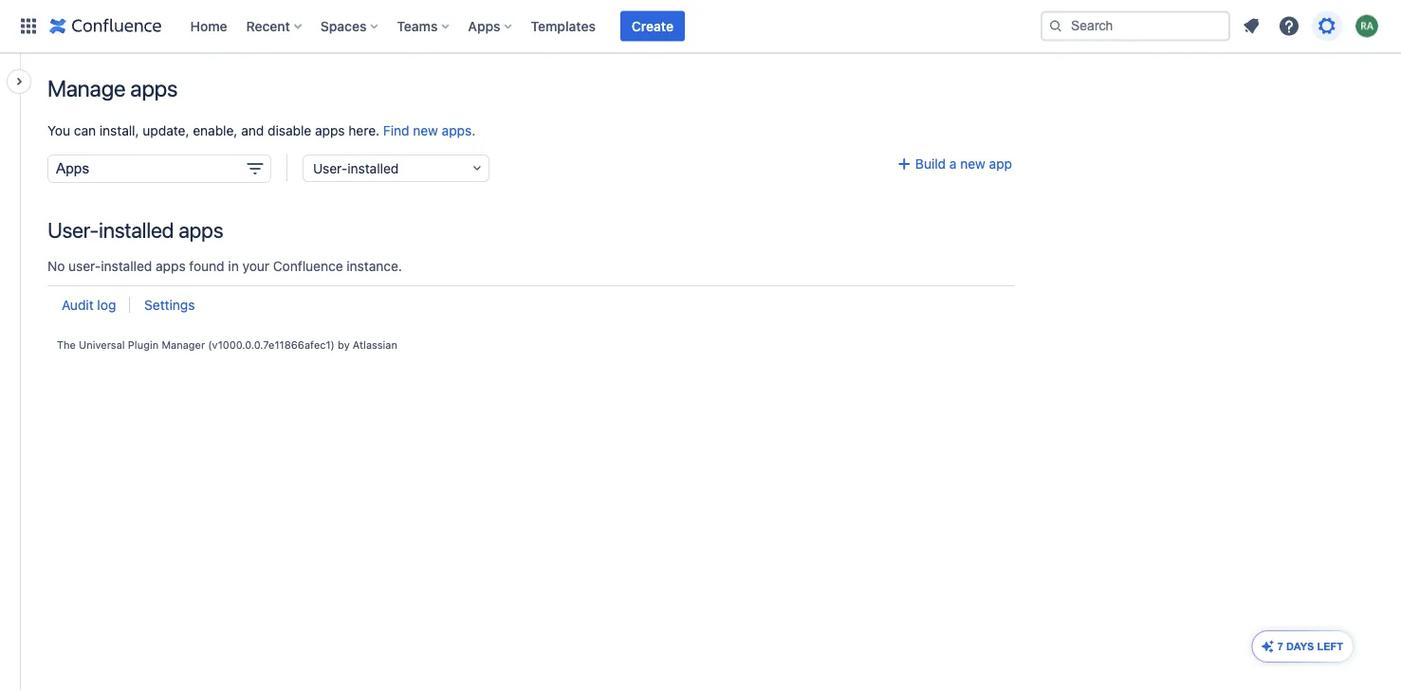 Task type: vqa. For each thing, say whether or not it's contained in the screenshot.
Appswitcher Icon
yes



Task type: locate. For each thing, give the bounding box(es) containing it.
recent
[[246, 18, 290, 34]]

7 days left
[[1278, 641, 1343, 653]]

user-installed
[[313, 160, 399, 176]]

1 vertical spatial installed
[[99, 218, 174, 242]]

None field
[[47, 155, 271, 183]]

0 horizontal spatial user-
[[47, 218, 99, 242]]

universal
[[79, 339, 125, 351]]

small image
[[897, 156, 912, 171]]

banner
[[0, 0, 1401, 53]]

settings link
[[144, 298, 195, 313]]

apps up update,
[[130, 75, 178, 102]]

help icon image
[[1278, 15, 1301, 37]]

confluence image
[[49, 15, 162, 37], [49, 15, 162, 37]]

user- up user-
[[47, 218, 99, 242]]

user- down you can install, update, enable, and disable apps here. find new apps.
[[313, 160, 347, 176]]

audit log
[[62, 298, 116, 313]]

new right the "find"
[[413, 123, 438, 139]]

1 horizontal spatial user-
[[313, 160, 347, 176]]

spaces button
[[315, 11, 385, 41]]

1 vertical spatial user-
[[47, 218, 99, 242]]

in
[[228, 259, 239, 274]]

by
[[338, 339, 350, 351]]

Search field
[[1041, 11, 1230, 41]]

you
[[47, 123, 70, 139]]

(v1000.0.0.7e11866afec1)
[[208, 339, 335, 351]]

installed
[[347, 160, 399, 176], [99, 218, 174, 242], [101, 259, 152, 274]]

teams button
[[391, 11, 457, 41]]

find
[[383, 123, 409, 139]]

global element
[[11, 0, 1037, 53]]

user- for user-installed apps
[[47, 218, 99, 242]]

user-
[[313, 160, 347, 176], [47, 218, 99, 242]]

spaces
[[320, 18, 367, 34]]

0 vertical spatial user-
[[313, 160, 347, 176]]

update,
[[143, 123, 189, 139]]

user-
[[68, 259, 101, 274]]

1 horizontal spatial new
[[960, 156, 985, 172]]

apps
[[130, 75, 178, 102], [315, 123, 345, 139], [179, 218, 223, 242], [156, 259, 186, 274]]

create link
[[620, 11, 685, 41]]

0 vertical spatial new
[[413, 123, 438, 139]]

no
[[47, 259, 65, 274]]

appswitcher icon image
[[17, 15, 40, 37]]

new right the a
[[960, 156, 985, 172]]

teams
[[397, 18, 438, 34]]

7 days left button
[[1253, 632, 1353, 662]]

app
[[989, 156, 1012, 172]]

audit log link
[[62, 298, 116, 313]]

installed down user-installed apps
[[101, 259, 152, 274]]

and
[[241, 123, 264, 139]]

0 vertical spatial installed
[[347, 160, 399, 176]]

search image
[[1048, 18, 1063, 34]]

0 horizontal spatial new
[[413, 123, 438, 139]]

here.
[[348, 123, 380, 139]]

manager
[[162, 339, 205, 351]]

installed down here.
[[347, 160, 399, 176]]

apps left "found"
[[156, 259, 186, 274]]

templates link
[[525, 11, 601, 41]]

installed up user-
[[99, 218, 174, 242]]

expand sidebar image
[[0, 63, 42, 101]]

new
[[413, 123, 438, 139], [960, 156, 985, 172]]

installed for user-installed
[[347, 160, 399, 176]]



Task type: describe. For each thing, give the bounding box(es) containing it.
apps button
[[462, 11, 519, 41]]

find new apps. link
[[383, 123, 475, 139]]

atlassian link
[[353, 339, 397, 351]]

instance.
[[347, 259, 402, 274]]

notification icon image
[[1240, 15, 1263, 37]]

7
[[1278, 641, 1283, 653]]

apps left here.
[[315, 123, 345, 139]]

banner containing home
[[0, 0, 1401, 53]]

install,
[[99, 123, 139, 139]]

home link
[[185, 11, 233, 41]]

home
[[190, 18, 227, 34]]

days
[[1286, 641, 1314, 653]]

plugin
[[128, 339, 159, 351]]

1 vertical spatial new
[[960, 156, 985, 172]]

confluence
[[273, 259, 343, 274]]

settings
[[144, 298, 195, 313]]

apps up "found"
[[179, 218, 223, 242]]

recent button
[[241, 11, 309, 41]]

atlassian
[[353, 339, 397, 351]]

the
[[57, 339, 76, 351]]

manage
[[47, 75, 125, 102]]

enable,
[[193, 123, 238, 139]]

a
[[950, 156, 957, 172]]

settings icon image
[[1316, 15, 1339, 37]]

your
[[242, 259, 269, 274]]

build a new app
[[912, 156, 1012, 172]]

audit
[[62, 298, 94, 313]]

can
[[74, 123, 96, 139]]

apps
[[468, 18, 500, 34]]

no user-installed apps found in your confluence instance.
[[47, 259, 402, 274]]

create
[[632, 18, 674, 34]]

left
[[1317, 641, 1343, 653]]

disable
[[268, 123, 311, 139]]

templates
[[531, 18, 596, 34]]

build
[[915, 156, 946, 172]]

log
[[97, 298, 116, 313]]

manage apps
[[47, 75, 178, 102]]

user-installed apps
[[47, 218, 223, 242]]

your profile and preferences image
[[1356, 15, 1378, 37]]

2 vertical spatial installed
[[101, 259, 152, 274]]

found
[[189, 259, 224, 274]]

apps.
[[442, 123, 475, 139]]

premium icon image
[[1260, 639, 1276, 655]]

build a new app link
[[897, 156, 1012, 172]]

installed for user-installed apps
[[99, 218, 174, 242]]

the universal plugin manager (v1000.0.0.7e11866afec1) by atlassian
[[57, 339, 397, 351]]

you can install, update, enable, and disable apps here. find new apps.
[[47, 123, 475, 139]]

user- for user-installed
[[313, 160, 347, 176]]



